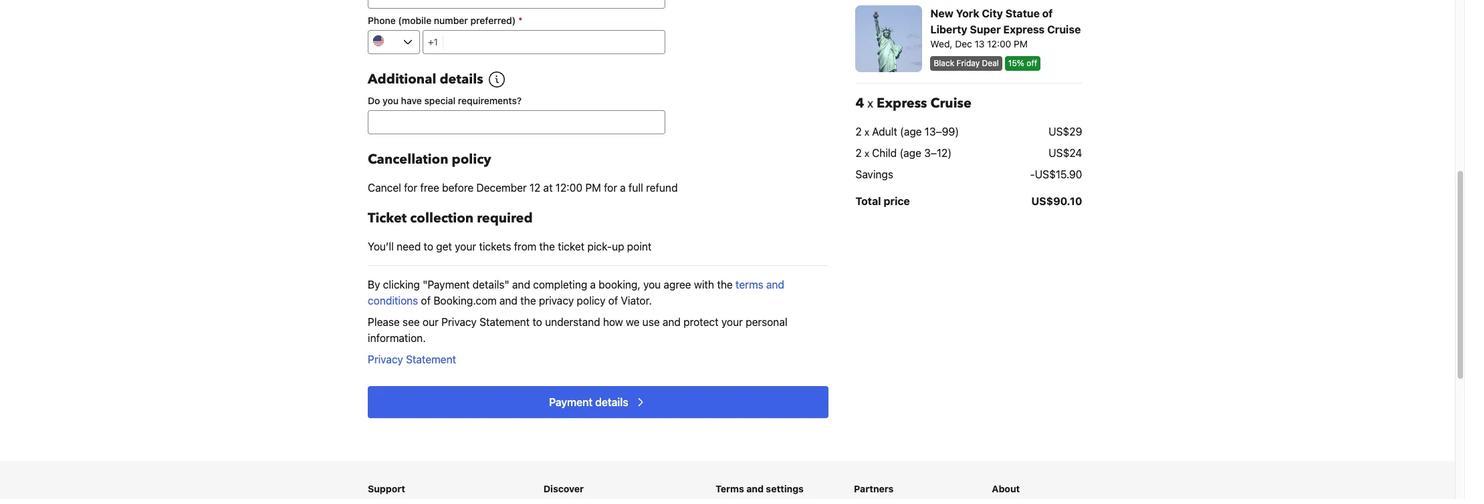 Task type: locate. For each thing, give the bounding box(es) containing it.
(mobile
[[398, 15, 432, 26]]

𝗑 left child
[[865, 147, 869, 159]]

cancellation policy
[[368, 151, 491, 169]]

you up viator.
[[644, 279, 661, 291]]

up
[[612, 241, 624, 253]]

0 vertical spatial 2
[[856, 126, 862, 138]]

(age up 2 𝗑 child  (age 3–12)
[[900, 126, 922, 138]]

protect
[[684, 316, 719, 328]]

2 2 from the top
[[856, 147, 862, 159]]

details up do you have special requirements?
[[440, 70, 483, 88]]

0 horizontal spatial statement
[[406, 354, 456, 366]]

0 horizontal spatial cruise
[[931, 94, 972, 112]]

payment details button
[[368, 387, 829, 419]]

at
[[544, 182, 553, 194]]

details for payment details
[[596, 397, 629, 409]]

a left full
[[620, 182, 626, 194]]

0 horizontal spatial details
[[440, 70, 483, 88]]

and inside please see our privacy statement to understand how we use and protect your personal information.
[[663, 316, 681, 328]]

super
[[970, 23, 1001, 35]]

0 horizontal spatial for
[[404, 182, 418, 194]]

from
[[514, 241, 537, 253]]

payment
[[549, 397, 593, 409]]

friday
[[957, 58, 980, 68]]

your right get
[[455, 241, 476, 253]]

a
[[620, 182, 626, 194], [590, 279, 596, 291]]

of right statue
[[1042, 7, 1053, 19]]

statement down of booking.com and the privacy policy of viator.
[[480, 316, 530, 328]]

1 horizontal spatial 12:00
[[987, 38, 1011, 50]]

black
[[934, 58, 954, 68]]

0 horizontal spatial express
[[877, 94, 927, 112]]

see
[[403, 316, 420, 328]]

pick-
[[588, 241, 612, 253]]

pm left full
[[586, 182, 601, 194]]

1 2 from the top
[[856, 126, 862, 138]]

terms and settings
[[716, 484, 804, 495]]

1 horizontal spatial policy
[[577, 295, 606, 307]]

additional details
[[368, 70, 483, 88]]

1 vertical spatial (age
[[900, 147, 921, 159]]

1 horizontal spatial privacy
[[442, 316, 477, 328]]

0 horizontal spatial policy
[[452, 151, 491, 169]]

0 vertical spatial 12:00
[[987, 38, 1011, 50]]

phone
[[368, 15, 396, 26]]

0 horizontal spatial you
[[383, 95, 399, 106]]

get
[[436, 241, 452, 253]]

0 vertical spatial policy
[[452, 151, 491, 169]]

1 vertical spatial 2
[[856, 147, 862, 159]]

0 vertical spatial statement
[[480, 316, 530, 328]]

0 horizontal spatial pm
[[586, 182, 601, 194]]

0 vertical spatial the
[[539, 241, 555, 253]]

your right protect
[[722, 316, 743, 328]]

(age
[[900, 126, 922, 138], [900, 147, 921, 159]]

do you have special requirements?
[[368, 95, 522, 106]]

the left the privacy
[[521, 295, 536, 307]]

1 horizontal spatial your
[[722, 316, 743, 328]]

1 vertical spatial 𝗑
[[865, 126, 869, 138]]

1 vertical spatial statement
[[406, 354, 456, 366]]

2 horizontal spatial of
[[1042, 7, 1053, 19]]

1 vertical spatial your
[[722, 316, 743, 328]]

2 vertical spatial 𝗑
[[865, 147, 869, 159]]

pm up 15% off
[[1014, 38, 1028, 50]]

how
[[603, 316, 623, 328]]

12:00 right at
[[556, 182, 583, 194]]

15%
[[1008, 58, 1024, 68]]

1 vertical spatial policy
[[577, 295, 606, 307]]

savings
[[856, 169, 893, 181]]

statement
[[480, 316, 530, 328], [406, 354, 456, 366]]

privacy down the information.
[[368, 354, 403, 366]]

for left full
[[604, 182, 618, 194]]

0 horizontal spatial a
[[590, 279, 596, 291]]

details for additional details
[[440, 70, 483, 88]]

phone (mobile number preferred) *
[[368, 15, 523, 26]]

city
[[982, 7, 1003, 19]]

details
[[440, 70, 483, 88], [596, 397, 629, 409]]

express down statue
[[1003, 23, 1045, 35]]

12:00 right the 13 on the right top of page
[[987, 38, 1011, 50]]

details right payment
[[596, 397, 629, 409]]

terms and conditions link
[[368, 279, 785, 307]]

2
[[856, 126, 862, 138], [856, 147, 862, 159]]

of
[[1042, 7, 1053, 19], [421, 295, 431, 307], [609, 295, 618, 307]]

1 vertical spatial details
[[596, 397, 629, 409]]

*
[[519, 15, 523, 26]]

a left booking,
[[590, 279, 596, 291]]

you
[[383, 95, 399, 106], [644, 279, 661, 291]]

0 vertical spatial to
[[424, 241, 433, 253]]

𝗑 for adult
[[865, 126, 869, 138]]

1 horizontal spatial pm
[[1014, 38, 1028, 50]]

1 vertical spatial to
[[533, 316, 542, 328]]

1 horizontal spatial for
[[604, 182, 618, 194]]

12:00
[[987, 38, 1011, 50], [556, 182, 583, 194]]

the right with
[[717, 279, 733, 291]]

+1
[[428, 36, 438, 47]]

1 horizontal spatial to
[[533, 316, 542, 328]]

1 vertical spatial privacy
[[368, 354, 403, 366]]

1 horizontal spatial the
[[539, 241, 555, 253]]

terms and conditions
[[368, 279, 785, 307]]

0 vertical spatial a
[[620, 182, 626, 194]]

settings
[[766, 484, 804, 495]]

point
[[627, 241, 652, 253]]

𝗑 right 4
[[868, 94, 873, 112]]

completing
[[533, 279, 588, 291]]

details inside payment details 'button'
[[596, 397, 629, 409]]

policy
[[452, 151, 491, 169], [577, 295, 606, 307]]

dec
[[955, 38, 972, 50]]

have
[[401, 95, 422, 106]]

(age for 13–99)
[[900, 126, 922, 138]]

do
[[368, 95, 380, 106]]

you right "do"
[[383, 95, 399, 106]]

0 vertical spatial (age
[[900, 126, 922, 138]]

privacy inside please see our privacy statement to understand how we use and protect your personal information.
[[442, 316, 477, 328]]

1 vertical spatial 12:00
[[556, 182, 583, 194]]

privacy
[[539, 295, 574, 307]]

privacy down booking.com
[[442, 316, 477, 328]]

(age down 2 𝗑 adult  (age 13–99) at the top right
[[900, 147, 921, 159]]

policy up 'before'
[[452, 151, 491, 169]]

2 vertical spatial the
[[521, 295, 536, 307]]

0 horizontal spatial your
[[455, 241, 476, 253]]

to down of booking.com and the privacy policy of viator.
[[533, 316, 542, 328]]

1 vertical spatial pm
[[586, 182, 601, 194]]

and
[[512, 279, 531, 291], [767, 279, 785, 291], [500, 295, 518, 307], [663, 316, 681, 328], [747, 484, 764, 495]]

0 horizontal spatial to
[[424, 241, 433, 253]]

𝗑 for child
[[865, 147, 869, 159]]

requirements?
[[458, 95, 522, 106]]

2 left adult at the right of page
[[856, 126, 862, 138]]

1 vertical spatial you
[[644, 279, 661, 291]]

you'll need to get your tickets from the ticket pick-up point
[[368, 241, 652, 253]]

1 vertical spatial the
[[717, 279, 733, 291]]

by
[[368, 279, 380, 291]]

by clicking "payment details" and completing a booking, you agree with the
[[368, 279, 736, 291]]

special
[[424, 95, 456, 106]]

0 vertical spatial express
[[1003, 23, 1045, 35]]

2 left child
[[856, 147, 862, 159]]

privacy
[[442, 316, 477, 328], [368, 354, 403, 366]]

12
[[530, 182, 541, 194]]

1 horizontal spatial details
[[596, 397, 629, 409]]

of down booking,
[[609, 295, 618, 307]]

statement inside please see our privacy statement to understand how we use and protect your personal information.
[[480, 316, 530, 328]]

(age for 3–12)
[[900, 147, 921, 159]]

viator.
[[621, 295, 652, 307]]

2 for 2 𝗑 child  (age 3–12)
[[856, 147, 862, 159]]

york
[[956, 7, 979, 19]]

total price
[[856, 195, 910, 207]]

1 horizontal spatial of
[[609, 295, 618, 307]]

0 vertical spatial cruise
[[1047, 23, 1081, 35]]

tickets
[[479, 241, 511, 253]]

0 vertical spatial privacy
[[442, 316, 477, 328]]

cancel
[[368, 182, 401, 194]]

2 𝗑 adult  (age 13–99)
[[856, 126, 959, 138]]

cancel for free before december 12 at 12:00 pm for a full refund
[[368, 182, 678, 194]]

0 vertical spatial details
[[440, 70, 483, 88]]

express up 2 𝗑 adult  (age 13–99) at the top right
[[877, 94, 927, 112]]

1 horizontal spatial statement
[[480, 316, 530, 328]]

for
[[404, 182, 418, 194], [604, 182, 618, 194]]

the
[[539, 241, 555, 253], [717, 279, 733, 291], [521, 295, 536, 307]]

ticket
[[368, 209, 407, 227]]

statement down our
[[406, 354, 456, 366]]

of up our
[[421, 295, 431, 307]]

𝗑 left adult at the right of page
[[865, 126, 869, 138]]

the right from
[[539, 241, 555, 253]]

1 horizontal spatial express
[[1003, 23, 1045, 35]]

0 horizontal spatial privacy
[[368, 354, 403, 366]]

please
[[368, 316, 400, 328]]

understand
[[545, 316, 600, 328]]

us$29
[[1049, 126, 1082, 138]]

1 horizontal spatial cruise
[[1047, 23, 1081, 35]]

for left free
[[404, 182, 418, 194]]

policy up understand
[[577, 295, 606, 307]]

0 vertical spatial 𝗑
[[868, 94, 873, 112]]

0 vertical spatial pm
[[1014, 38, 1028, 50]]

to left get
[[424, 241, 433, 253]]

-us$15.90
[[1030, 169, 1082, 181]]



Task type: vqa. For each thing, say whether or not it's contained in the screenshot.
the bottommost you
yes



Task type: describe. For each thing, give the bounding box(es) containing it.
-
[[1030, 169, 1035, 181]]

13
[[975, 38, 985, 50]]

0 vertical spatial you
[[383, 95, 399, 106]]

of inside new york city statue of liberty super express cruise
[[1042, 7, 1053, 19]]

to inside please see our privacy statement to understand how we use and protect your personal information.
[[533, 316, 542, 328]]

new
[[930, 7, 953, 19]]

off
[[1027, 58, 1037, 68]]

our
[[423, 316, 439, 328]]

0 vertical spatial your
[[455, 241, 476, 253]]

you'll
[[368, 241, 394, 253]]

conditions
[[368, 295, 418, 307]]

cancellation
[[368, 151, 449, 169]]

Phone (mobile number preferred) telephone field
[[444, 30, 666, 54]]

𝗑 for express
[[868, 94, 873, 112]]

liberty
[[930, 23, 967, 35]]

1 vertical spatial express
[[877, 94, 927, 112]]

1 horizontal spatial you
[[644, 279, 661, 291]]

4 𝗑 express cruise
[[856, 94, 972, 112]]

2 for 2 𝗑 adult  (age 13–99)
[[856, 126, 862, 138]]

2 horizontal spatial the
[[717, 279, 733, 291]]

booking,
[[599, 279, 641, 291]]

cruise inside new york city statue of liberty super express cruise
[[1047, 23, 1081, 35]]

support
[[368, 484, 405, 495]]

child
[[872, 147, 897, 159]]

clicking
[[383, 279, 420, 291]]

terms
[[736, 279, 764, 291]]

need
[[397, 241, 421, 253]]

13–99)
[[925, 126, 959, 138]]

us$15.90
[[1035, 169, 1082, 181]]

and inside terms and conditions
[[767, 279, 785, 291]]

use
[[643, 316, 660, 328]]

4
[[856, 94, 864, 112]]

free
[[420, 182, 439, 194]]

adult
[[872, 126, 897, 138]]

about
[[992, 484, 1020, 495]]

us$90.10
[[1031, 195, 1082, 207]]

agree
[[664, 279, 691, 291]]

deal
[[982, 58, 999, 68]]

statue
[[1006, 7, 1040, 19]]

partners
[[854, 484, 894, 495]]

of booking.com and the privacy policy of viator.
[[418, 295, 652, 307]]

1 horizontal spatial a
[[620, 182, 626, 194]]

"payment
[[423, 279, 470, 291]]

15% off
[[1008, 58, 1037, 68]]

privacy statement link
[[368, 354, 456, 366]]

Do you have special requirements? field
[[368, 110, 666, 134]]

terms
[[716, 484, 744, 495]]

new york city statue of liberty super express cruise
[[930, 7, 1081, 35]]

ticket collection required
[[368, 209, 533, 227]]

us$24
[[1049, 147, 1082, 159]]

details"
[[473, 279, 510, 291]]

collection
[[410, 209, 474, 227]]

with
[[694, 279, 715, 291]]

1 vertical spatial cruise
[[931, 94, 972, 112]]

privacy statement
[[368, 354, 456, 366]]

payment details
[[549, 397, 629, 409]]

before
[[442, 182, 474, 194]]

2 for from the left
[[604, 182, 618, 194]]

please see our privacy statement to understand how we use and protect your personal information.
[[368, 316, 788, 345]]

2 𝗑 child  (age 3–12)
[[856, 147, 952, 159]]

black friday deal
[[934, 58, 999, 68]]

1 vertical spatial a
[[590, 279, 596, 291]]

full
[[629, 182, 643, 194]]

3–12)
[[924, 147, 952, 159]]

wed, dec 13 12:00 pm
[[930, 38, 1028, 50]]

1 for from the left
[[404, 182, 418, 194]]

0 horizontal spatial of
[[421, 295, 431, 307]]

preferred)
[[471, 15, 516, 26]]

price
[[884, 195, 910, 207]]

december
[[477, 182, 527, 194]]

0 horizontal spatial the
[[521, 295, 536, 307]]

required
[[477, 209, 533, 227]]

express inside new york city statue of liberty super express cruise
[[1003, 23, 1045, 35]]

ticket
[[558, 241, 585, 253]]

your inside please see our privacy statement to understand how we use and protect your personal information.
[[722, 316, 743, 328]]

we
[[626, 316, 640, 328]]

booking.com
[[434, 295, 497, 307]]

wed,
[[930, 38, 953, 50]]

discover
[[544, 484, 584, 495]]

0 horizontal spatial 12:00
[[556, 182, 583, 194]]

additional
[[368, 70, 436, 88]]



